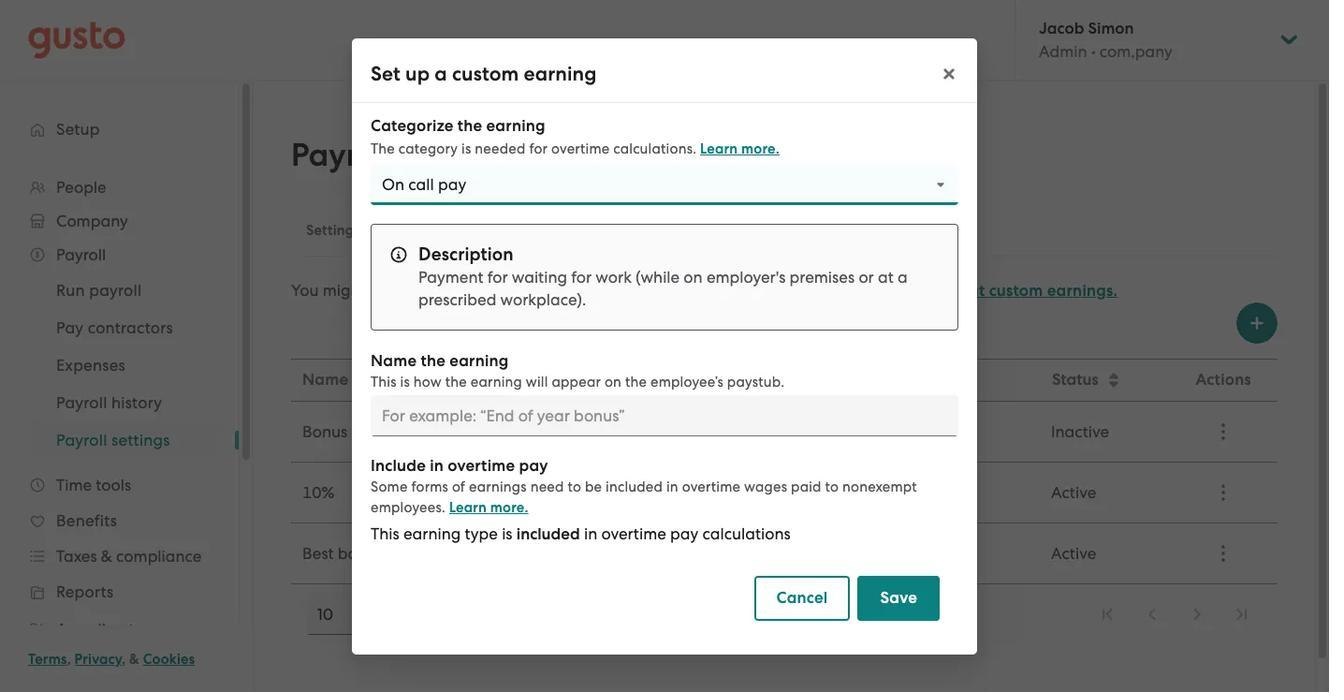Task type: describe. For each thing, give the bounding box(es) containing it.
payroll
[[291, 136, 393, 174]]

terms , privacy , & cookies
[[28, 651, 195, 668]]

earning left the will
[[471, 373, 523, 390]]

learn more.
[[449, 499, 529, 516]]

overtime inside 'button'
[[822, 370, 888, 390]]

is inside "name the earning this is how the earning will appear on the employee's paystub."
[[400, 373, 410, 390]]

payment
[[419, 267, 484, 286]]

needed
[[475, 140, 526, 157]]

custom right "about"
[[990, 281, 1044, 301]]

terms
[[28, 651, 67, 668]]

premises
[[790, 267, 855, 286]]

learn more. link for categorize the earning
[[701, 140, 780, 157]]

bonus bonus
[[302, 422, 397, 441]]

other
[[512, 422, 555, 441]]

2 horizontal spatial learn
[[850, 281, 893, 301]]

the up 'name the earning' field
[[626, 373, 647, 390]]

settings button
[[291, 208, 375, 253]]

custom earning types grid
[[291, 359, 1278, 584]]

wages
[[745, 478, 788, 495]]

the
[[371, 140, 395, 157]]

this inside "name the earning this is how the earning will appear on the employee's paystub."
[[371, 373, 397, 390]]

2 vertical spatial learn
[[449, 499, 487, 516]]

description
[[419, 243, 514, 265]]

a inside payment for waiting for work (while on employer's premises or at a prescribed workplace).
[[898, 267, 908, 286]]

2 to from the left
[[826, 478, 839, 495]]

at
[[878, 267, 894, 286]]

learn inside categorize the earning the category is needed for overtime calculations. learn more.
[[701, 140, 738, 157]]

severance
[[732, 281, 807, 300]]

description alert
[[371, 223, 959, 330]]

pay.
[[811, 281, 842, 300]]

best bonus
[[302, 544, 383, 563]]

1 , from the left
[[67, 651, 71, 668]]

bonus
[[302, 422, 348, 441]]

earning inside grid
[[372, 370, 431, 390]]

workplace).
[[501, 290, 587, 309]]

or inside you might use a custom earning type for a signing bonus or severance pay. learn more about custom earnings.
[[713, 281, 728, 300]]

settings
[[401, 136, 517, 174]]

active for best bonus
[[1052, 544, 1097, 563]]

custom inside you might use a custom earning type for a signing bonus or severance pay. learn more about custom earnings.
[[413, 281, 466, 300]]

custom earnings
[[390, 222, 502, 239]]

included inside some forms of earnings need to be included in overtime wages paid to nonexempt employees.
[[606, 478, 663, 495]]

payment for waiting for work (while on employer's premises or at a prescribed workplace).
[[419, 267, 908, 309]]

earning up categorize the earning the category is needed for overtime calculations. learn more.
[[524, 61, 597, 86]]

custom inside dialog
[[452, 61, 519, 86]]

overtime inside some forms of earnings need to be included in overtime wages paid to nonexempt employees.
[[682, 478, 741, 495]]

1 to from the left
[[568, 478, 582, 495]]

the right how
[[446, 373, 467, 390]]

status button
[[1041, 361, 1169, 400]]

cancel button
[[754, 575, 851, 620]]

home image
[[28, 21, 125, 59]]

the up how
[[421, 351, 446, 370]]

terms link
[[28, 651, 67, 668]]

in inside 'button'
[[805, 370, 819, 390]]

this earning type is included in overtime pay calculations
[[371, 524, 791, 544]]

10%
[[302, 483, 335, 502]]

include in overtime pay inside 'button'
[[747, 370, 921, 390]]

appear
[[552, 373, 601, 390]]

more
[[897, 281, 936, 301]]

privacy
[[75, 651, 122, 668]]

categorize
[[371, 116, 454, 135]]

payroll settings tab list
[[291, 204, 1278, 257]]

or inside payment for waiting for work (while on employer's premises or at a prescribed workplace).
[[859, 267, 874, 286]]

some
[[371, 478, 408, 495]]

calculations
[[703, 524, 791, 543]]

include in overtime pay button
[[736, 361, 1039, 400]]

employer's
[[707, 267, 786, 286]]

best
[[302, 544, 334, 563]]

categorize the earning the category is needed for overtime calculations. learn more.
[[371, 116, 780, 157]]

earning inside you might use a custom earning type for a signing bonus or severance pay. learn more about custom earnings.
[[470, 281, 527, 300]]

a left signing
[[593, 281, 603, 300]]

some forms of earnings need to be included in overtime wages paid to nonexempt employees.
[[371, 478, 918, 516]]

&
[[129, 651, 140, 668]]

earnings inside some forms of earnings need to be included in overtime wages paid to nonexempt employees.
[[469, 478, 527, 495]]

name for name the earning this is how the earning will appear on the employee's paystub.
[[371, 351, 417, 370]]

in inside 'this earning type is included in overtime pay calculations'
[[584, 524, 598, 543]]

employees.
[[371, 499, 446, 516]]

(while
[[636, 267, 680, 286]]

on inside "name the earning this is how the earning will appear on the employee's paystub."
[[605, 373, 622, 390]]

nonexempt
[[843, 478, 918, 495]]

will
[[526, 373, 548, 390]]

forms
[[412, 478, 449, 495]]

learn more. link for include in overtime pay
[[449, 499, 529, 516]]

paid
[[791, 478, 822, 495]]

of inside "custom earning types" grid
[[353, 370, 368, 390]]

earnings.
[[1048, 281, 1118, 301]]

use
[[370, 281, 395, 300]]

actions
[[1196, 370, 1252, 390]]



Task type: vqa. For each thing, say whether or not it's contained in the screenshot.
sign
no



Task type: locate. For each thing, give the bounding box(es) containing it.
0 vertical spatial include in overtime pay
[[747, 370, 921, 390]]

you
[[291, 281, 319, 300]]

bonus right signing
[[664, 281, 709, 300]]

included
[[606, 478, 663, 495], [517, 524, 580, 544]]

bonus right bonus
[[352, 422, 397, 441]]

0 vertical spatial learn more. link
[[701, 140, 780, 157]]

the up settings
[[458, 116, 483, 135]]

you might use a custom earning type for a signing bonus or severance pay. learn more about custom earnings.
[[291, 281, 1118, 301]]

active for 10%
[[1052, 483, 1097, 502]]

1 vertical spatial pay
[[519, 456, 549, 475]]

more. up 'this earning type is included in overtime pay calculations'
[[491, 499, 529, 516]]

include in overtime pay up forms
[[371, 456, 549, 475]]

cookies
[[143, 651, 195, 668]]

1 vertical spatial of
[[452, 478, 466, 495]]

2 active from the top
[[1052, 544, 1097, 563]]

calculations.
[[614, 140, 697, 157]]

0 vertical spatial on
[[684, 267, 703, 286]]

0 vertical spatial earnings
[[444, 222, 502, 239]]

learn right calculations.
[[701, 140, 738, 157]]

0 horizontal spatial include
[[371, 456, 426, 475]]

overtime inside categorize the earning the category is needed for overtime calculations. learn more.
[[552, 140, 610, 157]]

2 vertical spatial bonus
[[338, 544, 383, 563]]

of right forms
[[452, 478, 466, 495]]

custom
[[452, 61, 519, 86], [413, 281, 466, 300], [990, 281, 1044, 301]]

type inside you might use a custom earning type for a signing bonus or severance pay. learn more about custom earnings.
[[531, 281, 564, 300]]

2 , from the left
[[122, 651, 126, 668]]

type
[[531, 281, 564, 300], [465, 524, 498, 543]]

earnings up description
[[444, 222, 502, 239]]

name
[[371, 351, 417, 370], [302, 370, 349, 390]]

0 horizontal spatial ,
[[67, 651, 71, 668]]

of
[[353, 370, 368, 390], [452, 478, 466, 495]]

include inside 'button'
[[747, 370, 801, 390]]

0 vertical spatial type
[[531, 281, 564, 300]]

name inside "custom earning types" grid
[[302, 370, 349, 390]]

0 vertical spatial include
[[747, 370, 801, 390]]

prescribed
[[419, 290, 497, 309]]

a
[[435, 61, 448, 86], [898, 267, 908, 286], [399, 281, 409, 300], [593, 281, 603, 300]]

list inside paid time off group element
[[1087, 594, 1263, 635]]

in right 'paystub.'
[[805, 370, 819, 390]]

type down learn more.
[[465, 524, 498, 543]]

this
[[371, 373, 397, 390], [371, 524, 400, 543]]

0 vertical spatial is
[[462, 140, 471, 157]]

0 horizontal spatial include in overtime pay
[[371, 456, 549, 475]]

to left be
[[568, 478, 582, 495]]

is left how
[[400, 373, 410, 390]]

1 horizontal spatial more.
[[742, 140, 780, 157]]

learn more about custom earnings. link
[[850, 281, 1118, 301]]

1 horizontal spatial include in overtime pay
[[747, 370, 921, 390]]

1 horizontal spatial include
[[747, 370, 801, 390]]

custom right up
[[452, 61, 519, 86]]

status
[[1053, 370, 1099, 390]]

for inside you might use a custom earning type for a signing bonus or severance pay. learn more about custom earnings.
[[568, 281, 589, 300]]

earning up bonus bonus
[[372, 370, 431, 390]]

type inside 'this earning type is included in overtime pay calculations'
[[465, 524, 498, 543]]

custom earnings button
[[375, 208, 517, 253]]

0 horizontal spatial name
[[302, 370, 349, 390]]

bonus
[[664, 281, 709, 300], [352, 422, 397, 441], [338, 544, 383, 563]]

more. inside categorize the earning the category is needed for overtime calculations. learn more.
[[742, 140, 780, 157]]

custom
[[390, 222, 440, 239]]

2 horizontal spatial pay
[[892, 370, 921, 390]]

0 horizontal spatial on
[[605, 373, 622, 390]]

, left &
[[122, 651, 126, 668]]

name of earning
[[302, 370, 431, 390]]

category
[[399, 140, 458, 157]]

this down employees.
[[371, 524, 400, 543]]

to right paid on the bottom right of page
[[826, 478, 839, 495]]

a right up
[[435, 61, 448, 86]]

a right use
[[399, 281, 409, 300]]

more.
[[742, 140, 780, 157], [491, 499, 529, 516]]

earning inside categorize the earning the category is needed for overtime calculations. learn more.
[[486, 116, 546, 135]]

2 vertical spatial is
[[502, 524, 513, 543]]

is down learn more.
[[502, 524, 513, 543]]

0 horizontal spatial is
[[400, 373, 410, 390]]

0 vertical spatial this
[[371, 373, 397, 390]]

earnings inside button
[[444, 222, 502, 239]]

1 vertical spatial include
[[371, 456, 426, 475]]

in inside some forms of earnings need to be included in overtime wages paid to nonexempt employees.
[[667, 478, 679, 495]]

include
[[747, 370, 801, 390], [371, 456, 426, 475]]

how
[[414, 373, 442, 390]]

2 vertical spatial pay
[[671, 524, 699, 543]]

1 horizontal spatial on
[[684, 267, 703, 286]]

on inside payment for waiting for work (while on employer's premises or at a prescribed workplace).
[[684, 267, 703, 286]]

1 horizontal spatial included
[[606, 478, 663, 495]]

overtime
[[552, 140, 610, 157], [822, 370, 888, 390], [448, 456, 515, 475], [682, 478, 741, 495], [602, 524, 667, 543]]

name inside "name the earning this is how the earning will appear on the employee's paystub."
[[371, 351, 417, 370]]

earning down employees.
[[404, 524, 461, 543]]

work
[[596, 267, 632, 286]]

employee's
[[651, 373, 724, 390]]

earning down description
[[470, 281, 527, 300]]

0 horizontal spatial pay
[[519, 456, 549, 475]]

to
[[568, 478, 582, 495], [826, 478, 839, 495]]

in
[[805, 370, 819, 390], [430, 456, 444, 475], [667, 478, 679, 495], [584, 524, 598, 543]]

1 horizontal spatial ,
[[122, 651, 126, 668]]

on right appear in the bottom left of the page
[[605, 373, 622, 390]]

1 vertical spatial included
[[517, 524, 580, 544]]

in down 'name the earning' field
[[667, 478, 679, 495]]

1 horizontal spatial to
[[826, 478, 839, 495]]

1 vertical spatial active
[[1052, 544, 1097, 563]]

is inside categorize the earning the category is needed for overtime calculations. learn more.
[[462, 140, 471, 157]]

1 horizontal spatial or
[[859, 267, 874, 286]]

earning
[[524, 61, 597, 86], [486, 116, 546, 135], [470, 281, 527, 300], [450, 351, 509, 370], [372, 370, 431, 390], [471, 373, 523, 390], [404, 524, 461, 543]]

include in overtime pay
[[747, 370, 921, 390], [371, 456, 549, 475]]

0 horizontal spatial learn
[[449, 499, 487, 516]]

0 vertical spatial bonus
[[664, 281, 709, 300]]

1 vertical spatial include in overtime pay
[[371, 456, 549, 475]]

pay inside 'this earning type is included in overtime pay calculations'
[[671, 524, 699, 543]]

earning down prescribed
[[450, 351, 509, 370]]

privacy link
[[75, 651, 122, 668]]

pay up need
[[519, 456, 549, 475]]

pay down more
[[892, 370, 921, 390]]

Name the earning field
[[371, 395, 959, 436]]

bonus for bonus bonus
[[352, 422, 397, 441]]

1 horizontal spatial learn
[[701, 140, 738, 157]]

bonus for best bonus
[[338, 544, 383, 563]]

up
[[406, 61, 430, 86]]

settings
[[306, 222, 360, 239]]

included
[[746, 483, 810, 502]]

0 vertical spatial included
[[606, 478, 663, 495]]

0 horizontal spatial type
[[465, 524, 498, 543]]

earning up "needed"
[[486, 116, 546, 135]]

1 vertical spatial is
[[400, 373, 410, 390]]

name for name of earning
[[302, 370, 349, 390]]

included right be
[[606, 478, 663, 495]]

1 vertical spatial type
[[465, 524, 498, 543]]

category button
[[502, 361, 734, 400]]

included down commission
[[517, 524, 580, 544]]

custom earning type dialog
[[352, 38, 978, 654]]

0 vertical spatial more.
[[742, 140, 780, 157]]

save button
[[858, 575, 940, 620]]

, left privacy
[[67, 651, 71, 668]]

cookies button
[[143, 648, 195, 671]]

need
[[531, 478, 564, 495]]

0 horizontal spatial to
[[568, 478, 582, 495]]

1 horizontal spatial learn more. link
[[701, 140, 780, 157]]

0 horizontal spatial more.
[[491, 499, 529, 516]]

name up bonus
[[302, 370, 349, 390]]

this inside 'this earning type is included in overtime pay calculations'
[[371, 524, 400, 543]]

,
[[67, 651, 71, 668], [122, 651, 126, 668]]

include inside custom earning type dialog
[[371, 456, 426, 475]]

the
[[458, 116, 483, 135], [421, 351, 446, 370], [446, 373, 467, 390], [626, 373, 647, 390]]

save
[[881, 588, 918, 607]]

category
[[513, 370, 583, 390]]

1 vertical spatial earnings
[[469, 478, 527, 495]]

more. up payroll settings tab list
[[742, 140, 780, 157]]

learn
[[701, 140, 738, 157], [850, 281, 893, 301], [449, 499, 487, 516]]

a right "at"
[[898, 267, 908, 286]]

excluded
[[746, 422, 813, 441]]

or
[[859, 267, 874, 286], [713, 281, 728, 300]]

is left "needed"
[[462, 140, 471, 157]]

2 this from the top
[[371, 524, 400, 543]]

waiting
[[512, 267, 568, 286]]

payroll settings
[[291, 136, 517, 174]]

1 vertical spatial learn more. link
[[449, 499, 529, 516]]

0 horizontal spatial learn more. link
[[449, 499, 529, 516]]

custom down description
[[413, 281, 466, 300]]

overtime inside 'this earning type is included in overtime pay calculations'
[[602, 524, 667, 543]]

0 horizontal spatial included
[[517, 524, 580, 544]]

might
[[323, 281, 366, 300]]

learn right employees.
[[449, 499, 487, 516]]

signing
[[607, 281, 660, 300]]

is
[[462, 140, 471, 157], [400, 373, 410, 390], [502, 524, 513, 543]]

1 horizontal spatial is
[[462, 140, 471, 157]]

in down be
[[584, 524, 598, 543]]

1 horizontal spatial name
[[371, 351, 417, 370]]

1 vertical spatial on
[[605, 373, 622, 390]]

0 horizontal spatial or
[[713, 281, 728, 300]]

1 this from the top
[[371, 373, 397, 390]]

1 horizontal spatial type
[[531, 281, 564, 300]]

0 vertical spatial of
[[353, 370, 368, 390]]

list
[[1087, 594, 1263, 635]]

1 horizontal spatial pay
[[671, 524, 699, 543]]

learn left more
[[850, 281, 893, 301]]

or left the severance
[[713, 281, 728, 300]]

of inside some forms of earnings need to be included in overtime wages paid to nonexempt employees.
[[452, 478, 466, 495]]

on right (while
[[684, 267, 703, 286]]

about
[[940, 281, 986, 301]]

cancel
[[777, 588, 828, 607]]

this left how
[[371, 373, 397, 390]]

paystub.
[[727, 373, 785, 390]]

0 horizontal spatial of
[[353, 370, 368, 390]]

name up how
[[371, 351, 417, 370]]

is inside 'this earning type is included in overtime pay calculations'
[[502, 524, 513, 543]]

set
[[371, 61, 401, 86]]

of up bonus bonus
[[353, 370, 368, 390]]

0 vertical spatial active
[[1052, 483, 1097, 502]]

for
[[530, 140, 548, 157], [488, 267, 508, 286], [572, 267, 592, 286], [568, 281, 589, 300]]

learn more. link
[[701, 140, 780, 157], [449, 499, 529, 516]]

learn more. link right calculations.
[[701, 140, 780, 157]]

the inside categorize the earning the category is needed for overtime calculations. learn more.
[[458, 116, 483, 135]]

pay down some forms of earnings need to be included in overtime wages paid to nonexempt employees.
[[671, 524, 699, 543]]

in up forms
[[430, 456, 444, 475]]

1 vertical spatial learn
[[850, 281, 893, 301]]

earnings up learn more.
[[469, 478, 527, 495]]

1 vertical spatial more.
[[491, 499, 529, 516]]

bonus right best
[[338, 544, 383, 563]]

2 horizontal spatial is
[[502, 524, 513, 543]]

or left "at"
[[859, 267, 874, 286]]

1 vertical spatial bonus
[[352, 422, 397, 441]]

learn more. link right employees.
[[449, 499, 529, 516]]

type left work
[[531, 281, 564, 300]]

include up excluded
[[747, 370, 801, 390]]

earning inside 'this earning type is included in overtime pay calculations'
[[404, 524, 461, 543]]

paid time off group element
[[291, 584, 1278, 644]]

1 active from the top
[[1052, 483, 1097, 502]]

active
[[1052, 483, 1097, 502], [1052, 544, 1097, 563]]

0 vertical spatial learn
[[701, 140, 738, 157]]

1 horizontal spatial of
[[452, 478, 466, 495]]

on
[[684, 267, 703, 286], [605, 373, 622, 390]]

1 vertical spatial this
[[371, 524, 400, 543]]

name the earning this is how the earning will appear on the employee's paystub.
[[371, 351, 785, 390]]

for inside categorize the earning the category is needed for overtime calculations. learn more.
[[530, 140, 548, 157]]

account menu element
[[1015, 0, 1302, 80]]

set up a custom earning
[[371, 61, 597, 86]]

0 vertical spatial pay
[[892, 370, 921, 390]]

commission
[[512, 483, 601, 502]]

inactive
[[1052, 422, 1110, 441]]

bonus inside you might use a custom earning type for a signing bonus or severance pay. learn more about custom earnings.
[[664, 281, 709, 300]]

include in overtime pay inside custom earning type dialog
[[371, 456, 549, 475]]

include in overtime pay up excluded
[[747, 370, 921, 390]]

be
[[585, 478, 602, 495]]

pay inside 'button'
[[892, 370, 921, 390]]

include up some
[[371, 456, 426, 475]]



